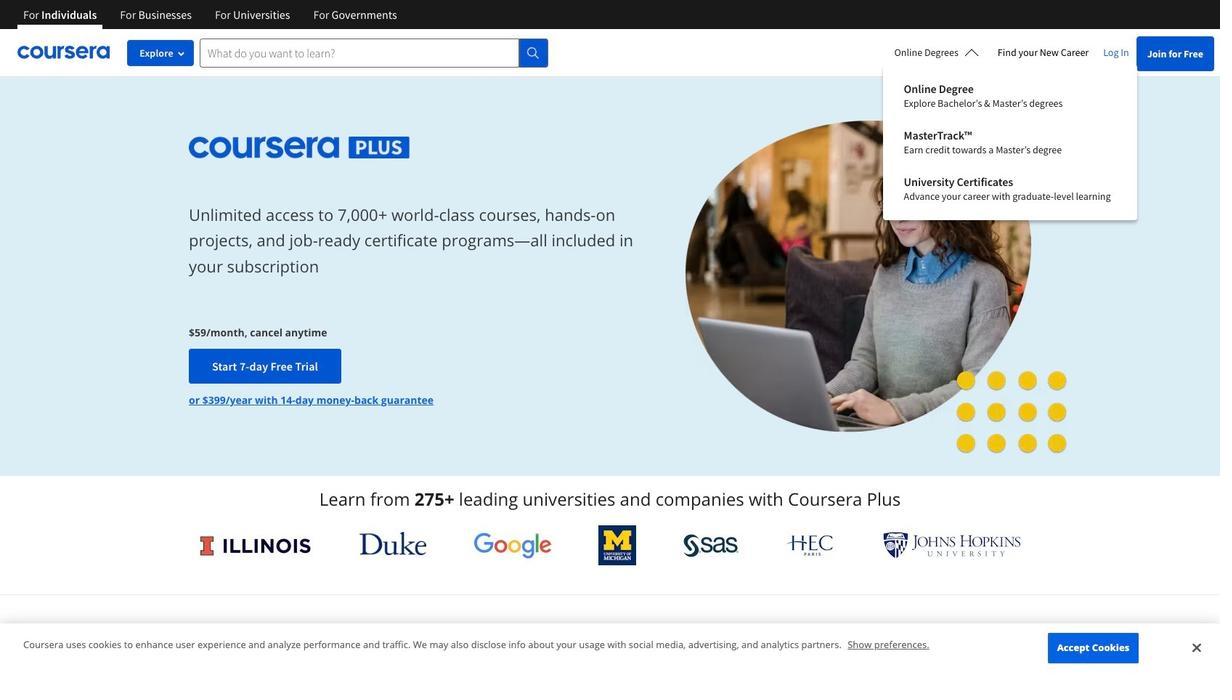 Task type: describe. For each thing, give the bounding box(es) containing it.
sas image
[[684, 534, 739, 557]]

What do you want to learn? text field
[[200, 38, 520, 67]]

hec paris image
[[786, 531, 837, 560]]

privacy alert dialog
[[0, 624, 1221, 675]]

coursera image
[[17, 41, 110, 64]]

duke university image
[[359, 532, 427, 555]]

banner navigation
[[12, 0, 409, 29]]

university of illinois at urbana-champaign image
[[199, 534, 312, 557]]



Task type: locate. For each thing, give the bounding box(es) containing it.
menu
[[893, 73, 1128, 212]]

university of michigan image
[[599, 525, 637, 565]]

None search field
[[200, 38, 549, 67]]

google image
[[474, 532, 552, 559]]

johns hopkins university image
[[884, 532, 1022, 559]]

coursera plus image
[[189, 136, 410, 158]]



Task type: vqa. For each thing, say whether or not it's contained in the screenshot.
PRIVACY alert dialog
yes



